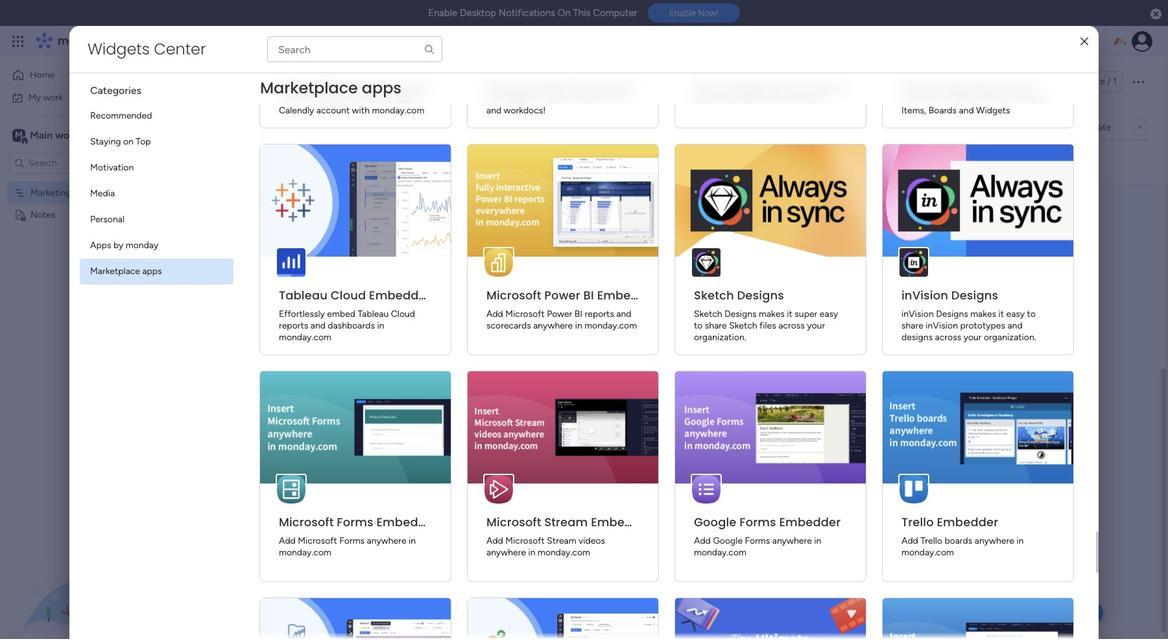 Task type: locate. For each thing, give the bounding box(es) containing it.
center
[[154, 38, 206, 60]]

1 vertical spatial marketing
[[30, 187, 71, 198]]

work inside my work button
[[43, 92, 63, 103]]

my work
[[29, 92, 63, 103]]

table
[[238, 121, 260, 132]]

1 horizontal spatial plan
[[305, 67, 351, 96]]

manage up employee
[[734, 82, 766, 93]]

main left "table"
[[217, 121, 236, 132]]

kendall parks image
[[1132, 31, 1153, 52]]

it up prototypes
[[999, 309, 1004, 320]]

apps
[[362, 77, 402, 99], [142, 266, 162, 277]]

1 organization. from the left
[[694, 332, 746, 343]]

1 horizontal spatial organization.
[[984, 332, 1036, 343]]

plans
[[245, 36, 266, 47]]

autopilot image
[[1054, 118, 1065, 135]]

v2 funnel image
[[260, 217, 269, 226]]

search image
[[424, 43, 435, 55]]

categories
[[90, 84, 141, 97]]

3 heading from the left
[[691, 62, 850, 76]]

see for see plans
[[227, 36, 242, 47]]

1 horizontal spatial cloud
[[391, 309, 415, 320]]

heading
[[276, 62, 435, 76], [483, 62, 643, 76], [691, 62, 850, 76], [898, 62, 1058, 76]]

0 vertical spatial bi
[[583, 287, 594, 304]]

0 vertical spatial home
[[30, 69, 55, 80]]

0 horizontal spatial easy
[[820, 309, 838, 320]]

to inside sketch designs sketch designs makes it super easy to share sketch files across your organization.
[[694, 320, 703, 331]]

microsoft
[[486, 287, 541, 304], [505, 309, 545, 320], [279, 514, 334, 531], [486, 514, 541, 531], [298, 536, 337, 547], [505, 536, 545, 547]]

1 vertical spatial tableau
[[358, 309, 389, 320]]

1 horizontal spatial easy
[[1006, 309, 1025, 320]]

arrow down image
[[524, 154, 540, 169]]

workspace selection element
[[12, 127, 108, 144]]

0 vertical spatial apps
[[362, 77, 402, 99]]

0 horizontal spatial by
[[113, 240, 123, 251]]

1 vertical spatial apps
[[142, 266, 162, 277]]

work right 'my'
[[43, 92, 63, 103]]

prototypes
[[960, 320, 1005, 331]]

help
[[1069, 607, 1092, 620]]

main for main workspace
[[30, 129, 53, 141]]

marketplace
[[260, 77, 358, 99], [90, 266, 140, 277]]

2 heading from the left
[[483, 62, 643, 76]]

enable left desktop
[[428, 7, 457, 19]]

0 horizontal spatial to
[[543, 93, 552, 104]]

recommended option
[[80, 103, 233, 129]]

1 vertical spatial monday
[[126, 240, 158, 251]]

1 share from the left
[[705, 320, 727, 331]]

home up the my work
[[30, 69, 55, 80]]

makes up prototypes
[[970, 309, 996, 320]]

1 vertical spatial cloud
[[391, 309, 415, 320]]

list box containing marketing plan
[[0, 179, 165, 401]]

of right posture
[[838, 82, 847, 93]]

0 horizontal spatial tableau
[[279, 287, 328, 304]]

1 horizontal spatial to
[[694, 320, 703, 331]]

0 vertical spatial plan
[[305, 67, 351, 96]]

see more
[[592, 97, 630, 108]]

share up designs
[[902, 320, 923, 331]]

v2 search image
[[362, 154, 372, 169]]

0 horizontal spatial home
[[30, 69, 55, 80]]

main table button
[[197, 117, 269, 138]]

of inside easily embed different kind of charts and diagrams to your boards, items and workdocs!
[[599, 82, 608, 93]]

marketplace apps down apps by monday
[[90, 266, 162, 277]]

Marketing plan field
[[194, 67, 354, 96]]

and inside view and manage security posture of hybrid employee home network
[[717, 82, 732, 93]]

monday down personal option
[[126, 240, 158, 251]]

Search for a column type search field
[[267, 36, 442, 62]]

makes inside "invision designs invision designs makes it easy to share invision prototypes and designs across your organization."
[[970, 309, 996, 320]]

0 vertical spatial power
[[544, 287, 580, 304]]

enable left now! at the right
[[669, 8, 696, 18]]

calendar
[[902, 93, 938, 104]]

videos
[[579, 536, 605, 547]]

2 organization. from the left
[[984, 332, 1036, 343]]

marketing up notes
[[30, 187, 71, 198]]

main right the workspace icon
[[30, 129, 53, 141]]

person button
[[418, 151, 474, 172]]

anywhere inside microsoft power bi embedder add microsoft power bi reports and scorecards anywhere in monday.com
[[533, 320, 573, 331]]

project
[[552, 98, 581, 109]]

1 horizontal spatial marketing
[[197, 67, 300, 96]]

your down different
[[554, 93, 572, 104]]

reports
[[585, 309, 614, 320], [279, 320, 308, 331]]

1 vertical spatial plan
[[73, 187, 90, 198]]

list box
[[0, 179, 165, 401]]

this
[[573, 7, 591, 19]]

makes for invision designs
[[970, 309, 996, 320]]

2 vertical spatial invision
[[926, 320, 958, 331]]

share
[[705, 320, 727, 331], [902, 320, 923, 331]]

cloud
[[331, 287, 366, 304], [391, 309, 415, 320]]

across down super
[[778, 320, 805, 331]]

manage up within
[[279, 82, 311, 93]]

cloud up dashboards
[[331, 287, 366, 304]]

across
[[778, 320, 805, 331], [935, 332, 961, 343]]

1 horizontal spatial monday
[[126, 240, 158, 251]]

widgets up categories
[[88, 38, 150, 60]]

across right designs
[[935, 332, 961, 343]]

marketing up any
[[197, 67, 300, 96]]

1 makes from the left
[[759, 309, 785, 320]]

1 heading from the left
[[276, 62, 435, 76]]

to for embed
[[543, 93, 552, 104]]

stands.
[[584, 98, 613, 109]]

enable
[[428, 7, 457, 19], [669, 8, 696, 18]]

embedder inside google forms embedder add google forms anywhere in monday.com
[[779, 514, 841, 531]]

microsoft forms embedder add microsoft forms anywhere in monday.com
[[279, 514, 438, 558]]

0 horizontal spatial reports
[[279, 320, 308, 331]]

0 horizontal spatial organization.
[[694, 332, 746, 343]]

manage left any
[[198, 98, 231, 109]]

0 horizontal spatial apps
[[142, 266, 162, 277]]

diagrams
[[504, 93, 541, 104]]

desktop
[[460, 7, 496, 19]]

main inside button
[[217, 121, 236, 132]]

monday up home button
[[58, 34, 102, 49]]

type
[[250, 98, 268, 109]]

workdocs!
[[504, 105, 546, 116]]

of right kind
[[599, 82, 608, 93]]

calendly up "owners,"
[[334, 82, 369, 93]]

to for designs
[[694, 320, 703, 331]]

easy inside "invision designs invision designs makes it easy to share invision prototypes and designs across your organization."
[[1006, 309, 1025, 320]]

0 vertical spatial sketch
[[694, 287, 734, 304]]

1 vertical spatial see
[[592, 97, 607, 108]]

your up assign in the top left of the page
[[313, 82, 331, 93]]

0 horizontal spatial marketplace
[[90, 266, 140, 277]]

1 horizontal spatial embed
[[512, 82, 540, 93]]

0 vertical spatial stream
[[544, 514, 588, 531]]

your down prototypes
[[964, 332, 982, 343]]

heading up manage your calendly appointments within monday.com by syncing your calendly account with monday.com﻿
[[276, 62, 435, 76]]

1 vertical spatial home
[[766, 93, 791, 104]]

enable for enable desktop notifications on this computer
[[428, 7, 457, 19]]

0 vertical spatial widgets
[[88, 38, 150, 60]]

work
[[105, 34, 128, 49], [43, 92, 63, 103]]

plan
[[305, 67, 351, 96], [73, 187, 90, 198]]

1 horizontal spatial marketplace
[[260, 77, 358, 99]]

tableau up effortlessly
[[279, 287, 328, 304]]

home inside view and manage security posture of hybrid employee home network
[[766, 93, 791, 104]]

add inside microsoft power bi embedder add microsoft power bi reports and scorecards anywhere in monday.com
[[486, 309, 503, 320]]

add widget button
[[273, 151, 350, 172]]

0 horizontal spatial marketing plan
[[30, 187, 90, 198]]

makes inside sketch designs sketch designs makes it super easy to share sketch files across your organization.
[[759, 309, 785, 320]]

0 horizontal spatial makes
[[759, 309, 785, 320]]

google
[[932, 82, 962, 93], [694, 514, 737, 531], [713, 536, 743, 547]]

apps by monday option
[[80, 233, 233, 259]]

0 horizontal spatial main
[[30, 129, 53, 141]]

show board description image
[[360, 75, 375, 88]]

0 horizontal spatial marketing
[[30, 187, 71, 198]]

to inside easily embed different kind of charts and diagrams to your boards, items and workdocs!
[[543, 93, 552, 104]]

0 horizontal spatial marketplace apps
[[90, 266, 162, 277]]

0 horizontal spatial manage
[[198, 98, 231, 109]]

1
[[1113, 76, 1117, 87]]

workspace image
[[12, 128, 25, 142]]

1 horizontal spatial see
[[592, 97, 607, 108]]

2 vertical spatial to
[[694, 320, 703, 331]]

tableau up dashboards
[[358, 309, 389, 320]]

marketplace inside option
[[90, 266, 140, 277]]

monday
[[58, 34, 102, 49], [126, 240, 158, 251]]

marketing plan up type
[[197, 67, 351, 96]]

heading up different
[[483, 62, 643, 76]]

marketplace up account
[[260, 77, 358, 99]]

1 vertical spatial across
[[935, 332, 961, 343]]

0 vertical spatial see
[[227, 36, 242, 47]]

0 vertical spatial to
[[543, 93, 552, 104]]

stream up videos
[[544, 514, 588, 531]]

person
[[439, 156, 467, 167]]

embedder for microsoft stream embedder
[[591, 514, 652, 531]]

1 horizontal spatial work
[[105, 34, 128, 49]]

1 horizontal spatial bi
[[583, 287, 594, 304]]

1 vertical spatial to
[[1027, 309, 1036, 320]]

help button
[[1058, 603, 1103, 624]]

see plans button
[[209, 32, 272, 51]]

2 easy from the left
[[1006, 309, 1025, 320]]

embed up dashboards
[[327, 309, 355, 320]]

0 vertical spatial marketplace
[[260, 77, 358, 99]]

share left files on the bottom of page
[[705, 320, 727, 331]]

1 horizontal spatial by
[[361, 93, 371, 104]]

add inside trello embedder add trello boards anywhere in monday.com
[[902, 536, 918, 547]]

0 horizontal spatial enable
[[428, 7, 457, 19]]

1 vertical spatial stream
[[547, 536, 576, 547]]

plan up assign in the top left of the page
[[305, 67, 351, 96]]

1 horizontal spatial it
[[999, 309, 1004, 320]]

set
[[378, 98, 391, 109]]

0 horizontal spatial see
[[227, 36, 242, 47]]

heading for manage
[[691, 62, 850, 76]]

1 horizontal spatial reports
[[585, 309, 614, 320]]

add to favorites image
[[382, 75, 395, 88]]

add inside microsoft forms embedder add microsoft forms anywhere in monday.com
[[279, 536, 296, 547]]

heading up security
[[691, 62, 850, 76]]

any
[[233, 98, 247, 109]]

by right apps at the top left
[[113, 240, 123, 251]]

1 horizontal spatial across
[[935, 332, 961, 343]]

makes up files on the bottom of page
[[759, 309, 785, 320]]

my
[[29, 92, 41, 103]]

1 horizontal spatial enable
[[669, 8, 696, 18]]

it inside "invision designs invision designs makes it easy to share invision prototypes and designs across your organization."
[[999, 309, 1004, 320]]

by
[[361, 93, 371, 104], [113, 240, 123, 251]]

reports inside the tableau cloud embedded effortlessly embed tableau cloud reports and dashboards in monday.com
[[279, 320, 308, 331]]

add
[[297, 156, 314, 167], [486, 309, 503, 320], [279, 536, 296, 547], [486, 536, 503, 547], [694, 536, 711, 547], [902, 536, 918, 547]]

1 vertical spatial bi
[[575, 309, 583, 320]]

1 vertical spatial invision
[[902, 309, 934, 320]]

0 horizontal spatial plan
[[73, 187, 90, 198]]

lottie animation element
[[0, 508, 165, 640]]

manage for manage any type of project. assign owners, set timelines and keep track of where your project stands.
[[198, 98, 231, 109]]

posture
[[804, 82, 836, 93]]

monday.com inside google forms embedder add google forms anywhere in monday.com
[[694, 547, 746, 558]]

heading up calendar,
[[898, 62, 1058, 76]]

share inside "invision designs invision designs makes it easy to share invision prototypes and designs across your organization."
[[902, 320, 923, 331]]

home
[[30, 69, 55, 80], [766, 93, 791, 104]]

1 horizontal spatial home
[[766, 93, 791, 104]]

1 horizontal spatial widgets
[[976, 105, 1010, 116]]

1 vertical spatial embed
[[327, 309, 355, 320]]

marketplace apps
[[260, 77, 402, 99], [90, 266, 162, 277]]

makes
[[759, 309, 785, 320], [970, 309, 996, 320]]

embedder for microsoft forms embedder
[[377, 514, 438, 531]]

see
[[227, 36, 242, 47], [592, 97, 607, 108]]

by up with
[[361, 93, 371, 104]]

1 vertical spatial work
[[43, 92, 63, 103]]

trello
[[902, 514, 934, 531], [920, 536, 942, 547]]

google inside "embed google calendar, outlook calendar or apple calendar into your items, boards and widgets"
[[932, 82, 962, 93]]

kind
[[580, 82, 597, 93]]

enable now! button
[[648, 3, 740, 23]]

1 vertical spatial by
[[113, 240, 123, 251]]

/
[[1107, 76, 1111, 87]]

work for my
[[43, 92, 63, 103]]

manage inside view and manage security posture of hybrid employee home network
[[734, 82, 766, 93]]

makes for sketch designs
[[759, 309, 785, 320]]

dapulse close image
[[1151, 8, 1162, 21]]

manage any type of project. assign owners, set timelines and keep track of where your project stands.
[[198, 98, 613, 109]]

embedder
[[597, 287, 659, 304], [377, 514, 438, 531], [591, 514, 652, 531], [779, 514, 841, 531], [937, 514, 998, 531]]

dapulse x slim image
[[1081, 37, 1088, 46]]

your down appointments
[[407, 93, 425, 104]]

your inside easily embed different kind of charts and diagrams to your boards, items and workdocs!
[[554, 93, 572, 104]]

boards
[[945, 536, 972, 547]]

add inside popup button
[[297, 156, 314, 167]]

track
[[471, 98, 491, 109]]

embed up diagrams
[[512, 82, 540, 93]]

your down super
[[807, 320, 825, 331]]

0 horizontal spatial across
[[778, 320, 805, 331]]

marketplace down apps by monday
[[90, 266, 140, 277]]

home down security
[[766, 93, 791, 104]]

0 horizontal spatial embed
[[327, 309, 355, 320]]

embedder inside microsoft stream embedder add microsoft stream videos anywhere in monday.com
[[591, 514, 652, 531]]

work up categories
[[105, 34, 128, 49]]

2 share from the left
[[902, 320, 923, 331]]

staying on top
[[90, 136, 151, 147]]

1 vertical spatial marketplace apps
[[90, 266, 162, 277]]

marketplace apps up account
[[260, 77, 402, 99]]

1 horizontal spatial tableau
[[358, 309, 389, 320]]

1 horizontal spatial calendly
[[334, 82, 369, 93]]

0 vertical spatial google
[[932, 82, 962, 93]]

your inside sketch designs sketch designs makes it super easy to share sketch files across your organization.
[[807, 320, 825, 331]]

0 vertical spatial marketplace apps
[[260, 77, 402, 99]]

stream left videos
[[547, 536, 576, 547]]

1 vertical spatial widgets
[[976, 105, 1010, 116]]

bi
[[583, 287, 594, 304], [575, 309, 583, 320]]

sketch designs sketch designs makes it super easy to share sketch files across your organization.
[[694, 287, 838, 343]]

1 horizontal spatial share
[[902, 320, 923, 331]]

of down easily
[[493, 98, 502, 109]]

calendly
[[334, 82, 369, 93], [279, 105, 314, 116]]

main inside workspace selection element
[[30, 129, 53, 141]]

plan down search in workspace field
[[73, 187, 90, 198]]

Search field
[[372, 153, 411, 171]]

2 horizontal spatial to
[[1027, 309, 1036, 320]]

embedder inside microsoft forms embedder add microsoft forms anywhere in monday.com
[[377, 514, 438, 531]]

option
[[0, 181, 165, 184]]

1 easy from the left
[[820, 309, 838, 320]]

media option
[[80, 181, 233, 207]]

embed inside the tableau cloud embedded effortlessly embed tableau cloud reports and dashboards in monday.com
[[327, 309, 355, 320]]

cloud down "embedded"
[[391, 309, 415, 320]]

easy
[[820, 309, 838, 320], [1006, 309, 1025, 320]]

2 makes from the left
[[970, 309, 996, 320]]

4 heading from the left
[[898, 62, 1058, 76]]

monday.com inside trello embedder add trello boards anywhere in monday.com
[[902, 547, 954, 558]]

it inside sketch designs sketch designs makes it super easy to share sketch files across your organization.
[[787, 309, 792, 320]]

filter
[[499, 156, 519, 167]]

0 vertical spatial invision
[[902, 287, 948, 304]]

anywhere inside trello embedder add trello boards anywhere in monday.com
[[975, 536, 1014, 547]]

marketing plan up notes
[[30, 187, 90, 198]]

0 vertical spatial reports
[[585, 309, 614, 320]]

marketing plan inside list box
[[30, 187, 90, 198]]

timelines
[[393, 98, 429, 109]]

it left super
[[787, 309, 792, 320]]

None search field
[[267, 36, 442, 62]]

view
[[694, 82, 714, 93]]

easily embed different kind of charts and diagrams to your boards, items and workdocs!
[[486, 82, 635, 116]]

0 vertical spatial tableau
[[279, 287, 328, 304]]

2 it from the left
[[999, 309, 1004, 320]]

1 horizontal spatial main
[[217, 121, 236, 132]]

or
[[940, 93, 948, 104]]

see inside button
[[227, 36, 242, 47]]

your right into
[[1032, 93, 1050, 104]]

0 vertical spatial cloud
[[331, 287, 366, 304]]

monday.com inside the tableau cloud embedded effortlessly embed tableau cloud reports and dashboards in monday.com
[[279, 332, 331, 343]]

1 it from the left
[[787, 309, 792, 320]]

0 horizontal spatial share
[[705, 320, 727, 331]]

stream
[[544, 514, 588, 531], [547, 536, 576, 547]]

calendly down within
[[279, 105, 314, 116]]

main content
[[172, 0, 1168, 640]]

0 vertical spatial embed
[[512, 82, 540, 93]]

manage inside manage your calendly appointments within monday.com by syncing your calendly account with monday.com﻿
[[279, 82, 311, 93]]

anywhere
[[533, 320, 573, 331], [367, 536, 406, 547], [772, 536, 812, 547], [975, 536, 1014, 547], [486, 547, 526, 558]]

enable inside button
[[669, 8, 696, 18]]

dapulse integrations image
[[926, 122, 935, 132]]

widgets down the calendar
[[976, 105, 1010, 116]]

monday.com inside manage your calendly appointments within monday.com by syncing your calendly account with monday.com﻿
[[306, 93, 359, 104]]

0 vertical spatial by
[[361, 93, 371, 104]]

0 vertical spatial monday
[[58, 34, 102, 49]]



Task type: describe. For each thing, give the bounding box(es) containing it.
activity button
[[992, 71, 1053, 92]]

timeline
[[279, 121, 313, 132]]

items
[[606, 93, 629, 104]]

google forms embedder add google forms anywhere in monday.com
[[694, 514, 841, 558]]

invision designs invision designs makes it easy to share invision prototypes and designs across your organization.
[[902, 287, 1036, 343]]

1 vertical spatial google
[[694, 514, 737, 531]]

with
[[352, 105, 370, 116]]

by inside "option"
[[113, 240, 123, 251]]

boards,
[[574, 93, 604, 104]]

owners,
[[344, 98, 376, 109]]

monday inside apps by monday "option"
[[126, 240, 158, 251]]

enable desktop notifications on this computer
[[428, 7, 637, 19]]

marketplace apps inside option
[[90, 266, 162, 277]]

monday.com inside microsoft stream embedder add microsoft stream videos anywhere in monday.com
[[538, 547, 590, 558]]

boards
[[929, 105, 957, 116]]

embedded
[[369, 287, 434, 304]]

1 vertical spatial calendly
[[279, 105, 314, 116]]

assign
[[315, 98, 342, 109]]

main table
[[217, 121, 260, 132]]

0 vertical spatial trello
[[902, 514, 934, 531]]

apps
[[90, 240, 111, 251]]

1 vertical spatial sketch
[[694, 309, 722, 320]]

microsoft stream embedder add microsoft stream videos anywhere in monday.com
[[486, 514, 652, 558]]

work for monday
[[105, 34, 128, 49]]

timeline button
[[269, 117, 323, 138]]

1 horizontal spatial marketplace apps
[[260, 77, 402, 99]]

0 horizontal spatial monday
[[58, 34, 102, 49]]

add view image
[[331, 122, 336, 132]]

add inside microsoft stream embedder add microsoft stream videos anywhere in monday.com
[[486, 536, 503, 547]]

invite / 1 button
[[1058, 71, 1123, 92]]

on
[[558, 7, 571, 19]]

monday.com inside microsoft power bi embedder add microsoft power bi reports and scorecards anywhere in monday.com
[[584, 320, 637, 331]]

home button
[[8, 65, 139, 86]]

embedder inside microsoft power bi embedder add microsoft power bi reports and scorecards anywhere in monday.com
[[597, 287, 659, 304]]

my work button
[[8, 87, 139, 108]]

manage for manage your calendly appointments within monday.com by syncing your calendly account with monday.com﻿
[[279, 82, 311, 93]]

add inside google forms embedder add google forms anywhere in monday.com
[[694, 536, 711, 547]]

view and manage security posture of hybrid employee home network
[[694, 82, 847, 104]]

help image
[[1086, 35, 1099, 48]]

trello embedder add trello boards anywhere in monday.com
[[902, 514, 1024, 558]]

widget
[[316, 156, 344, 167]]

anywhere inside google forms embedder add google forms anywhere in monday.com
[[772, 536, 812, 547]]

organization. inside sketch designs sketch designs makes it super easy to share sketch files across your organization.
[[694, 332, 746, 343]]

recommended
[[90, 110, 152, 121]]

anywhere inside microsoft stream embedder add microsoft stream videos anywhere in monday.com
[[486, 547, 526, 558]]

calendar,
[[964, 82, 1003, 93]]

and inside the tableau cloud embedded effortlessly embed tableau cloud reports and dashboards in monday.com
[[311, 320, 326, 331]]

add widget
[[297, 156, 344, 167]]

staying
[[90, 136, 121, 147]]

charts
[[610, 82, 635, 93]]

collapse board header image
[[1135, 122, 1145, 132]]

in inside google forms embedder add google forms anywhere in monday.com
[[814, 536, 821, 547]]

easily
[[486, 82, 510, 93]]

categories list box
[[80, 73, 244, 285]]

enable for enable now!
[[669, 8, 696, 18]]

2 vertical spatial sketch
[[729, 320, 757, 331]]

organization. inside "invision designs invision designs makes it easy to share invision prototypes and designs across your organization."
[[984, 332, 1036, 343]]

by inside manage your calendly appointments within monday.com by syncing your calendly account with monday.com﻿
[[361, 93, 371, 104]]

keep
[[449, 98, 469, 109]]

activity
[[997, 76, 1029, 87]]

media
[[90, 188, 115, 199]]

see plans
[[227, 36, 266, 47]]

now!
[[698, 8, 719, 18]]

categories heading
[[80, 73, 233, 103]]

files
[[760, 320, 776, 331]]

embed inside easily embed different kind of charts and diagrams to your boards, items and workdocs!
[[512, 82, 540, 93]]

your inside "invision designs invision designs makes it easy to share invision prototypes and designs across your organization."
[[964, 332, 982, 343]]

computer
[[593, 7, 637, 19]]

embedder inside trello embedder add trello boards anywhere in monday.com
[[937, 514, 998, 531]]

microsoft power bi embedder add microsoft power bi reports and scorecards anywhere in monday.com
[[486, 287, 659, 331]]

main workspace
[[30, 129, 106, 141]]

private board image
[[14, 209, 26, 221]]

motivation
[[90, 162, 134, 173]]

hybrid
[[694, 93, 721, 104]]

monday work management
[[58, 34, 202, 49]]

it for invision designs
[[999, 309, 1004, 320]]

tableau cloud embedded effortlessly embed tableau cloud reports and dashboards in monday.com
[[279, 287, 434, 343]]

anywhere inside microsoft forms embedder add microsoft forms anywhere in monday.com
[[367, 536, 406, 547]]

employee
[[724, 93, 764, 104]]

monday.com inside microsoft forms embedder add microsoft forms anywhere in monday.com
[[279, 547, 331, 558]]

personal
[[90, 214, 125, 225]]

invite
[[1082, 76, 1105, 87]]

see more link
[[590, 97, 632, 110]]

home inside button
[[30, 69, 55, 80]]

and inside "embed google calendar, outlook calendar or apple calendar into your items, boards and widgets"
[[959, 105, 974, 116]]

widgets center
[[88, 38, 206, 60]]

and inside "invision designs invision designs makes it easy to share invision prototypes and designs across your organization."
[[1008, 320, 1023, 331]]

motivation option
[[80, 155, 233, 181]]

different
[[542, 82, 578, 93]]

designs
[[902, 332, 933, 343]]

across inside sketch designs sketch designs makes it super easy to share sketch files across your organization.
[[778, 320, 805, 331]]

marketing inside list box
[[30, 187, 71, 198]]

embed
[[902, 82, 930, 93]]

heading for calendar,
[[898, 62, 1058, 76]]

0 horizontal spatial cloud
[[331, 287, 366, 304]]

apps by monday
[[90, 240, 158, 251]]

Search in workspace field
[[27, 156, 108, 171]]

dashboards
[[328, 320, 375, 331]]

more dots image
[[640, 217, 649, 226]]

scorecards
[[486, 320, 531, 331]]

heading for different
[[483, 62, 643, 76]]

management
[[131, 34, 202, 49]]

more
[[609, 97, 630, 108]]

2 vertical spatial google
[[713, 536, 743, 547]]

monday.com﻿
[[372, 105, 424, 116]]

manage your calendly appointments within monday.com by syncing your calendly account with monday.com﻿
[[279, 82, 428, 116]]

syncing
[[373, 93, 404, 104]]

1 vertical spatial trello
[[920, 536, 942, 547]]

0 vertical spatial marketing
[[197, 67, 300, 96]]

your inside "embed google calendar, outlook calendar or apple calendar into your items, boards and widgets"
[[1032, 93, 1050, 104]]

your right where
[[532, 98, 550, 109]]

marketplace apps option
[[80, 259, 233, 285]]

1 horizontal spatial apps
[[362, 77, 402, 99]]

effortlessly
[[279, 309, 325, 320]]

it for sketch designs
[[787, 309, 792, 320]]

workspace
[[55, 129, 106, 141]]

automate
[[1070, 122, 1111, 133]]

enable now!
[[669, 8, 719, 18]]

where
[[504, 98, 530, 109]]

network
[[793, 93, 828, 104]]

heading for calendly
[[276, 62, 435, 76]]

project.
[[281, 98, 313, 109]]

apps inside option
[[142, 266, 162, 277]]

widgets inside "embed google calendar, outlook calendar or apple calendar into your items, boards and widgets"
[[976, 105, 1010, 116]]

1 vertical spatial power
[[547, 309, 572, 320]]

in inside trello embedder add trello boards anywhere in monday.com
[[1016, 536, 1024, 547]]

filter button
[[478, 151, 540, 172]]

of right type
[[270, 98, 279, 109]]

personal option
[[80, 207, 233, 233]]

select product image
[[12, 35, 25, 48]]

easy inside sketch designs sketch designs makes it super easy to share sketch files across your organization.
[[820, 309, 838, 320]]

within
[[279, 93, 304, 104]]

across inside "invision designs invision designs makes it easy to share invision prototypes and designs across your organization."
[[935, 332, 961, 343]]

staying on top option
[[80, 129, 233, 155]]

share inside sketch designs sketch designs makes it super easy to share sketch files across your organization.
[[705, 320, 727, 331]]

lottie animation image
[[0, 508, 165, 640]]

outlook
[[1005, 82, 1037, 93]]

in inside microsoft forms embedder add microsoft forms anywhere in monday.com
[[409, 536, 416, 547]]

in inside the tableau cloud embedded effortlessly embed tableau cloud reports and dashboards in monday.com
[[377, 320, 384, 331]]

see for see more
[[592, 97, 607, 108]]

main for main table
[[217, 121, 236, 132]]

in inside microsoft stream embedder add microsoft stream videos anywhere in monday.com
[[528, 547, 535, 558]]

to inside "invision designs invision designs makes it easy to share invision prototypes and designs across your organization."
[[1027, 309, 1036, 320]]

reports inside microsoft power bi embedder add microsoft power bi reports and scorecards anywhere in monday.com
[[585, 309, 614, 320]]

security
[[768, 82, 802, 93]]

embedder for google forms embedder
[[779, 514, 841, 531]]

of inside view and manage security posture of hybrid employee home network
[[838, 82, 847, 93]]

in inside microsoft power bi embedder add microsoft power bi reports and scorecards anywhere in monday.com
[[575, 320, 582, 331]]

invite / 1
[[1082, 76, 1117, 87]]

apple
[[951, 93, 974, 104]]

0 vertical spatial calendly
[[334, 82, 369, 93]]

1 image
[[979, 27, 990, 41]]

account
[[316, 105, 350, 116]]

into
[[1013, 93, 1029, 104]]

appointments
[[371, 82, 428, 93]]

super
[[795, 309, 817, 320]]

and inside microsoft power bi embedder add microsoft power bi reports and scorecards anywhere in monday.com
[[616, 309, 631, 320]]

1 horizontal spatial marketing plan
[[197, 67, 351, 96]]



Task type: vqa. For each thing, say whether or not it's contained in the screenshot.
See in button
yes



